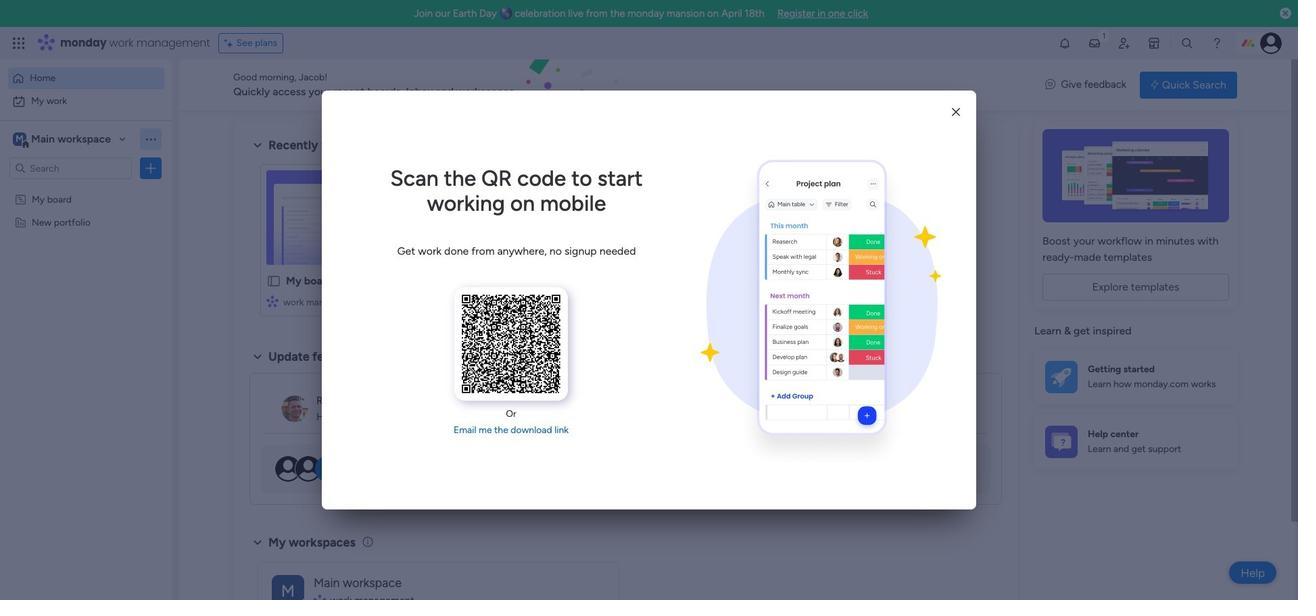 Task type: describe. For each thing, give the bounding box(es) containing it.
select product image
[[12, 37, 26, 50]]

close image
[[953, 107, 961, 117]]

close my workspaces image
[[250, 535, 266, 551]]

workspace image inside workspace selection element
[[13, 132, 26, 147]]

notifications image
[[1059, 37, 1072, 50]]

Search in workspace field
[[28, 161, 113, 176]]

component image
[[453, 295, 465, 307]]

see plans image
[[224, 36, 237, 51]]

invite members image
[[1118, 37, 1132, 50]]

public board image for component icon
[[267, 274, 281, 289]]

workspace selection element
[[13, 131, 113, 149]]

close recently visited image
[[250, 137, 266, 154]]

v2 user feedback image
[[1046, 77, 1056, 93]]

jacob simon image
[[1261, 32, 1283, 54]]

update feed image
[[1089, 37, 1102, 50]]

public board image for component image on the left of page
[[453, 274, 468, 289]]



Task type: locate. For each thing, give the bounding box(es) containing it.
1 image
[[1099, 28, 1111, 43]]

1 horizontal spatial public board image
[[453, 274, 468, 289]]

public board image
[[267, 274, 281, 289], [453, 274, 468, 289]]

monday marketplace image
[[1148, 37, 1162, 50]]

component image
[[267, 295, 279, 307]]

0 horizontal spatial workspace image
[[13, 132, 26, 147]]

public board image up component image on the left of page
[[453, 274, 468, 289]]

public board image up component icon
[[267, 274, 281, 289]]

1 vertical spatial workspace image
[[272, 575, 304, 601]]

0 vertical spatial workspace image
[[13, 132, 26, 147]]

help center element
[[1035, 415, 1238, 469]]

close update feed (inbox) image
[[250, 349, 266, 365]]

2 vertical spatial option
[[0, 187, 173, 190]]

list box
[[0, 185, 173, 416]]

option
[[8, 68, 164, 89], [8, 91, 164, 112], [0, 187, 173, 190]]

2 public board image from the left
[[453, 274, 468, 289]]

0 vertical spatial option
[[8, 68, 164, 89]]

workspace image
[[13, 132, 26, 147], [272, 575, 304, 601]]

quick search results list box
[[250, 154, 1003, 333]]

1 public board image from the left
[[267, 274, 281, 289]]

1 vertical spatial option
[[8, 91, 164, 112]]

v2 bolt switch image
[[1152, 77, 1159, 92]]

templates image image
[[1047, 129, 1226, 223]]

0 horizontal spatial public board image
[[267, 274, 281, 289]]

getting started element
[[1035, 350, 1238, 404]]

help image
[[1211, 37, 1225, 50]]

roy mann image
[[281, 396, 308, 423]]

1 horizontal spatial workspace image
[[272, 575, 304, 601]]

search everything image
[[1181, 37, 1195, 50]]



Task type: vqa. For each thing, say whether or not it's contained in the screenshot.
Public board icon
yes



